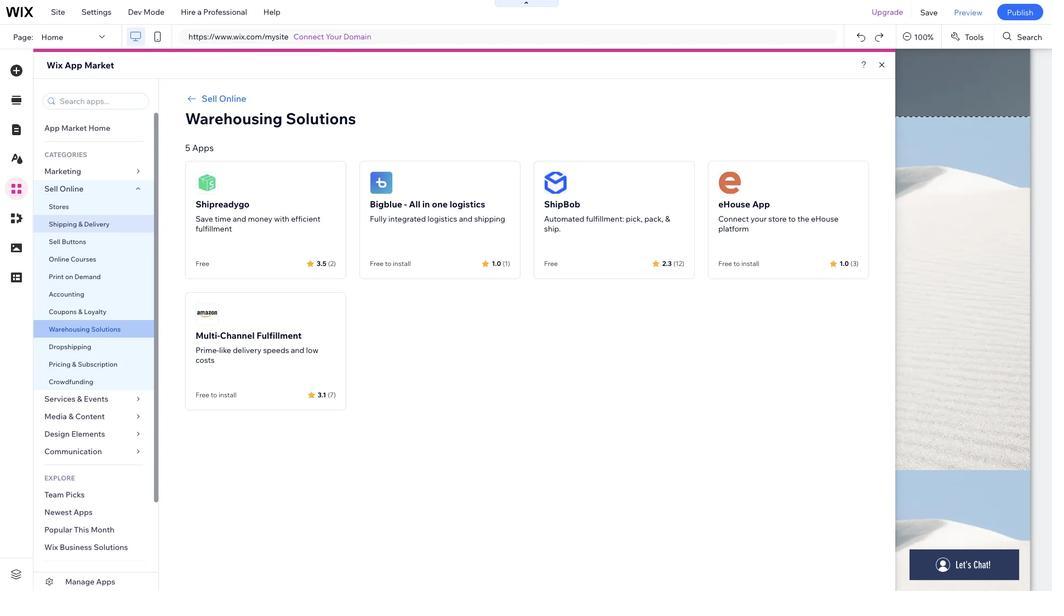 Task type: locate. For each thing, give the bounding box(es) containing it.
prime-
[[196, 346, 219, 355]]

team picks link
[[33, 487, 154, 504]]

bigblue ‑ all in one logistics logo image
[[370, 172, 393, 195]]

design elements link
[[33, 426, 154, 443]]

content
[[75, 412, 105, 422]]

apps for manage apps
[[96, 578, 115, 587]]

0 vertical spatial sell
[[202, 93, 217, 104]]

& left "delivery" on the left top of page
[[78, 220, 83, 228]]

1 vertical spatial connect
[[718, 214, 749, 224]]

popular this month
[[44, 526, 114, 535]]

tools
[[965, 32, 984, 42]]

multi-
[[196, 330, 220, 341]]

with
[[274, 214, 289, 224]]

1 vertical spatial home
[[89, 123, 110, 133]]

0 horizontal spatial 1.0
[[492, 259, 501, 268]]

pricing & subscription link
[[33, 356, 154, 373]]

help
[[264, 7, 280, 17]]

delivery
[[233, 346, 261, 355]]

market up categories
[[61, 123, 87, 133]]

1.0 for logistics
[[492, 259, 501, 268]]

home
[[41, 32, 63, 42], [89, 123, 110, 133]]

2 vertical spatial app
[[752, 199, 770, 210]]

2 horizontal spatial and
[[459, 214, 473, 224]]

and left low
[[291, 346, 304, 355]]

to
[[64, 570, 73, 578]]

communication link
[[33, 443, 154, 461]]

free to install down fully
[[370, 260, 411, 268]]

app market home link
[[33, 119, 154, 137]]

this
[[74, 526, 89, 535]]

1.0 left (3)
[[840, 259, 849, 268]]

1.0 (3)
[[840, 259, 859, 268]]

save up the fulfillment
[[196, 214, 213, 224]]

free right (2)
[[370, 260, 384, 268]]

3.5
[[317, 259, 326, 268]]

& for subscription
[[72, 360, 76, 369]]

channel
[[220, 330, 255, 341]]

buttons
[[62, 238, 86, 246]]

connect inside ehouse app connect your store to the ehouse platform
[[718, 214, 749, 224]]

costs
[[196, 356, 215, 365]]

& right pricing
[[72, 360, 76, 369]]

free to install down costs
[[196, 391, 237, 400]]

app up your
[[752, 199, 770, 210]]

to down fully
[[385, 260, 391, 268]]

install for your
[[741, 260, 759, 268]]

elements
[[71, 430, 105, 439]]

0 vertical spatial warehousing solutions
[[185, 109, 356, 128]]

apps for 5 apps
[[192, 142, 214, 153]]

connect up platform on the right of the page
[[718, 214, 749, 224]]

(1)
[[503, 259, 510, 268]]

0 horizontal spatial sell online
[[44, 184, 83, 194]]

1 vertical spatial apps
[[74, 508, 93, 518]]

0 horizontal spatial home
[[41, 32, 63, 42]]

(3)
[[851, 259, 859, 268]]

1 horizontal spatial home
[[89, 123, 110, 133]]

1 horizontal spatial and
[[291, 346, 304, 355]]

courses
[[71, 255, 96, 263]]

free for ehouse app
[[718, 260, 732, 268]]

sell up 5 apps
[[202, 93, 217, 104]]

and inside 'multi-channel fulfillment prime-like delivery speeds and low costs'
[[291, 346, 304, 355]]

0 vertical spatial connect
[[293, 32, 324, 41]]

0 horizontal spatial install
[[219, 391, 237, 400]]

1 horizontal spatial sell online
[[202, 93, 246, 104]]

connect left your
[[293, 32, 324, 41]]

& right the media
[[69, 412, 74, 422]]

2 vertical spatial solutions
[[94, 543, 128, 553]]

0 vertical spatial app
[[65, 60, 82, 71]]

one
[[432, 199, 448, 210]]

multi-channel fulfillment prime-like delivery speeds and low costs
[[196, 330, 319, 365]]

speeds
[[263, 346, 289, 355]]

market
[[84, 60, 114, 71], [61, 123, 87, 133]]

save up 100%
[[920, 7, 938, 17]]

0 vertical spatial wix
[[47, 60, 63, 71]]

warehousing up dropshipping
[[49, 325, 90, 333]]

low
[[306, 346, 319, 355]]

your
[[326, 32, 342, 41]]

fulfillment
[[196, 224, 232, 234]]

0 horizontal spatial ehouse
[[718, 199, 750, 210]]

media & content
[[44, 412, 105, 422]]

hire
[[181, 7, 196, 17]]

2 horizontal spatial app
[[752, 199, 770, 210]]

month
[[91, 526, 114, 535]]

wix for wix app market
[[47, 60, 63, 71]]

&
[[665, 214, 670, 224], [78, 220, 83, 228], [78, 308, 83, 316], [72, 360, 76, 369], [77, 395, 82, 404], [69, 412, 74, 422]]

free down platform on the right of the page
[[718, 260, 732, 268]]

warehousing
[[185, 109, 282, 128], [49, 325, 90, 333]]

2 horizontal spatial apps
[[192, 142, 214, 153]]

sell down shipping
[[49, 238, 60, 246]]

and inside the bigblue ‑ all in one logistics fully integrated logistics and shipping
[[459, 214, 473, 224]]

1 horizontal spatial apps
[[96, 578, 115, 587]]

and left shipping
[[459, 214, 473, 224]]

0 horizontal spatial sell online link
[[33, 180, 154, 198]]

2 vertical spatial apps
[[96, 578, 115, 587]]

0 horizontal spatial warehousing
[[49, 325, 90, 333]]

dev
[[128, 7, 142, 17]]

1 vertical spatial save
[[196, 214, 213, 224]]

save inside save button
[[920, 7, 938, 17]]

1 vertical spatial market
[[61, 123, 87, 133]]

3.1
[[318, 391, 326, 399]]

warehousing solutions link
[[33, 321, 154, 338]]

shipping
[[474, 214, 505, 224]]

communication
[[44, 447, 104, 457]]

to for bigblue ‑ all in one logistics
[[385, 260, 391, 268]]

0 vertical spatial apps
[[192, 142, 214, 153]]

& for loyalty
[[78, 308, 83, 316]]

1 vertical spatial online
[[60, 184, 83, 194]]

newest apps link
[[33, 504, 154, 522]]

sell for bottom sell online link
[[44, 184, 58, 194]]

1 1.0 from the left
[[492, 259, 501, 268]]

0 horizontal spatial warehousing solutions
[[49, 325, 121, 333]]

app inside ehouse app connect your store to the ehouse platform
[[752, 199, 770, 210]]

and right time
[[233, 214, 246, 224]]

1 vertical spatial sell
[[44, 184, 58, 194]]

apps right 5
[[192, 142, 214, 153]]

sell buttons
[[49, 238, 86, 246]]

to down costs
[[211, 391, 217, 400]]

wix down site
[[47, 60, 63, 71]]

2 vertical spatial sell
[[49, 238, 60, 246]]

1 horizontal spatial save
[[920, 7, 938, 17]]

mode
[[144, 7, 164, 17]]

0 vertical spatial warehousing
[[185, 109, 282, 128]]

dropshipping
[[49, 343, 91, 351]]

app up search apps... field
[[65, 60, 82, 71]]

logistics up shipping
[[450, 199, 485, 210]]

install down platform on the right of the page
[[741, 260, 759, 268]]

like
[[219, 346, 231, 355]]

all
[[409, 199, 420, 210]]

1 horizontal spatial ehouse
[[811, 214, 839, 224]]

apps inside button
[[96, 578, 115, 587]]

free down costs
[[196, 391, 209, 400]]

& left events
[[77, 395, 82, 404]]

free to install for prime-
[[196, 391, 237, 400]]

apps right help
[[96, 578, 115, 587]]

1 horizontal spatial connect
[[718, 214, 749, 224]]

market up search apps... field
[[84, 60, 114, 71]]

online courses link
[[33, 250, 154, 268]]

1 horizontal spatial install
[[393, 260, 411, 268]]

free to install down platform on the right of the page
[[718, 260, 759, 268]]

sell inside sell buttons link
[[49, 238, 60, 246]]

warehousing up 5 apps
[[185, 109, 282, 128]]

free down the fulfillment
[[196, 260, 209, 268]]

1 horizontal spatial sell online link
[[185, 92, 869, 105]]

app up categories
[[44, 123, 60, 133]]

1 vertical spatial sell online
[[44, 184, 83, 194]]

1 horizontal spatial app
[[65, 60, 82, 71]]

to down platform on the right of the page
[[734, 260, 740, 268]]

(12)
[[673, 259, 684, 268]]

1 vertical spatial app
[[44, 123, 60, 133]]

sell
[[202, 93, 217, 104], [44, 184, 58, 194], [49, 238, 60, 246]]

install
[[393, 260, 411, 268], [741, 260, 759, 268], [219, 391, 237, 400]]

home down search apps... field
[[89, 123, 110, 133]]

0 horizontal spatial apps
[[74, 508, 93, 518]]

0 horizontal spatial free to install
[[196, 391, 237, 400]]

& right pack,
[[665, 214, 670, 224]]

apps up this
[[74, 508, 93, 518]]

free
[[196, 260, 209, 268], [370, 260, 384, 268], [544, 260, 558, 268], [718, 260, 732, 268], [196, 391, 209, 400]]

0 vertical spatial sell online
[[202, 93, 246, 104]]

ehouse right the
[[811, 214, 839, 224]]

1 vertical spatial wix
[[44, 543, 58, 553]]

1 vertical spatial sell online link
[[33, 180, 154, 198]]

2.3 (12)
[[662, 259, 684, 268]]

ehouse
[[718, 199, 750, 210], [811, 214, 839, 224]]

dev mode
[[128, 7, 164, 17]]

2 horizontal spatial free to install
[[718, 260, 759, 268]]

0 vertical spatial save
[[920, 7, 938, 17]]

1 horizontal spatial free to install
[[370, 260, 411, 268]]

print on demand
[[49, 273, 101, 281]]

ehouse down ehouse app logo
[[718, 199, 750, 210]]

1 vertical spatial warehousing solutions
[[49, 325, 121, 333]]

design
[[44, 430, 70, 439]]

logistics down one
[[428, 214, 457, 224]]

platform
[[718, 224, 749, 234]]

2 vertical spatial online
[[49, 255, 69, 263]]

app for ehouse
[[752, 199, 770, 210]]

connect
[[293, 32, 324, 41], [718, 214, 749, 224]]

integrated
[[388, 214, 426, 224]]

1.0 left (1)
[[492, 259, 501, 268]]

to left the
[[789, 214, 796, 224]]

free to install for in
[[370, 260, 411, 268]]

bigblue
[[370, 199, 402, 210]]

2 horizontal spatial install
[[741, 260, 759, 268]]

wix down popular
[[44, 543, 58, 553]]

1.0 for to
[[840, 259, 849, 268]]

home down site
[[41, 32, 63, 42]]

install down like
[[219, 391, 237, 400]]

1 vertical spatial logistics
[[428, 214, 457, 224]]

install down integrated
[[393, 260, 411, 268]]

0 horizontal spatial and
[[233, 214, 246, 224]]

sell online
[[202, 93, 246, 104], [44, 184, 83, 194]]

manage
[[65, 578, 94, 587]]

0 horizontal spatial save
[[196, 214, 213, 224]]

sell up 'stores'
[[44, 184, 58, 194]]

1 horizontal spatial warehousing
[[185, 109, 282, 128]]

2 1.0 from the left
[[840, 259, 849, 268]]

100% button
[[897, 25, 941, 49]]

multi-channel fulfillment logo image
[[196, 303, 219, 326]]

& left loyalty
[[78, 308, 83, 316]]

bigblue ‑ all in one logistics fully integrated logistics and shipping
[[370, 199, 505, 224]]

preview button
[[946, 0, 991, 24]]

100%
[[914, 32, 934, 42]]

1 horizontal spatial 1.0
[[840, 259, 849, 268]]



Task type: describe. For each thing, give the bounding box(es) containing it.
preview
[[954, 7, 983, 17]]

search button
[[994, 25, 1052, 49]]

shipreadygo logo image
[[196, 172, 219, 195]]

shipreadygo
[[196, 199, 250, 210]]

stores
[[49, 202, 69, 211]]

shipbob
[[544, 199, 580, 210]]

apps for newest apps
[[74, 508, 93, 518]]

wix for wix business solutions
[[44, 543, 58, 553]]

shipbob logo image
[[544, 172, 567, 195]]

free for bigblue ‑ all in one logistics
[[370, 260, 384, 268]]

wix business solutions link
[[33, 539, 154, 557]]

1 horizontal spatial warehousing solutions
[[185, 109, 356, 128]]

to for multi-channel fulfillment
[[211, 391, 217, 400]]

fulfillment
[[257, 330, 302, 341]]

free down ship.
[[544, 260, 558, 268]]

professional
[[203, 7, 247, 17]]

apps
[[44, 570, 62, 578]]

shipreadygo save time and money with efficient fulfillment
[[196, 199, 321, 234]]

and inside shipreadygo save time and money with efficient fulfillment
[[233, 214, 246, 224]]

0 vertical spatial ehouse
[[718, 199, 750, 210]]

1.0 (1)
[[492, 259, 510, 268]]

store
[[769, 214, 787, 224]]

& for events
[[77, 395, 82, 404]]

ehouse app logo image
[[718, 172, 741, 195]]

‑
[[404, 199, 407, 210]]

delivery
[[84, 220, 110, 228]]

media & content link
[[33, 408, 154, 426]]

subscription
[[78, 360, 118, 369]]

events
[[84, 395, 108, 404]]

on
[[65, 273, 73, 281]]

install for in
[[393, 260, 411, 268]]

pick,
[[626, 214, 643, 224]]

newest apps
[[44, 508, 93, 518]]

shipping & delivery link
[[33, 215, 154, 233]]

to inside ehouse app connect your store to the ehouse platform
[[789, 214, 796, 224]]

app for wix
[[65, 60, 82, 71]]

services & events
[[44, 395, 108, 404]]

upgrade
[[872, 7, 903, 17]]

0 vertical spatial online
[[219, 93, 246, 104]]

your
[[751, 214, 767, 224]]

& for content
[[69, 412, 74, 422]]

you
[[93, 570, 108, 578]]

0 horizontal spatial connect
[[293, 32, 324, 41]]

(7)
[[328, 391, 336, 399]]

ship.
[[544, 224, 561, 234]]

demand
[[75, 273, 101, 281]]

efficient
[[291, 214, 321, 224]]

explore
[[44, 474, 75, 483]]

0 vertical spatial logistics
[[450, 199, 485, 210]]

a
[[197, 7, 202, 17]]

& for delivery
[[78, 220, 83, 228]]

0 vertical spatial home
[[41, 32, 63, 42]]

shipping & delivery
[[49, 220, 110, 228]]

online courses
[[49, 255, 96, 263]]

wix app market
[[47, 60, 114, 71]]

search
[[1017, 32, 1042, 42]]

print
[[49, 273, 64, 281]]

1 vertical spatial ehouse
[[811, 214, 839, 224]]

save inside shipreadygo save time and money with efficient fulfillment
[[196, 214, 213, 224]]

Search apps... field
[[56, 94, 145, 109]]

save button
[[912, 0, 946, 24]]

sell for sell buttons link
[[49, 238, 60, 246]]

help
[[74, 570, 92, 578]]

5
[[185, 142, 190, 153]]

coupons & loyalty
[[49, 308, 107, 316]]

free to install for your
[[718, 260, 759, 268]]

0 horizontal spatial app
[[44, 123, 60, 133]]

stores link
[[33, 198, 154, 215]]

3.1 (7)
[[318, 391, 336, 399]]

marketing link
[[33, 163, 154, 180]]

to for ehouse app
[[734, 260, 740, 268]]

services
[[44, 395, 75, 404]]

team
[[44, 490, 64, 500]]

newest
[[44, 508, 72, 518]]

shipping
[[49, 220, 77, 228]]

fulfillment:
[[586, 214, 624, 224]]

0 vertical spatial market
[[84, 60, 114, 71]]

1 vertical spatial warehousing
[[49, 325, 90, 333]]

automated
[[544, 214, 584, 224]]

1 vertical spatial solutions
[[91, 325, 121, 333]]

settings
[[82, 7, 111, 17]]

0 vertical spatial solutions
[[286, 109, 356, 128]]

time
[[215, 214, 231, 224]]

ehouse app connect your store to the ehouse platform
[[718, 199, 839, 234]]

coupons & loyalty link
[[33, 303, 154, 321]]

loyalty
[[84, 308, 107, 316]]

business
[[60, 543, 92, 553]]

in
[[422, 199, 430, 210]]

& inside shipbob automated fulfillment: pick, pack, & ship.
[[665, 214, 670, 224]]

manage apps button
[[33, 573, 158, 592]]

2.3
[[662, 259, 672, 268]]

wix business solutions
[[44, 543, 128, 553]]

0 vertical spatial sell online link
[[185, 92, 869, 105]]

site
[[51, 7, 65, 17]]

services & events link
[[33, 391, 154, 408]]

picks
[[66, 490, 85, 500]]

accounting link
[[33, 286, 154, 303]]

categories
[[44, 150, 87, 159]]

crowdfunding link
[[33, 373, 154, 391]]

free for multi-channel fulfillment
[[196, 391, 209, 400]]

publish button
[[997, 4, 1043, 20]]

install for prime-
[[219, 391, 237, 400]]

pricing & subscription
[[49, 360, 118, 369]]

https://www.wix.com/mysite
[[189, 32, 289, 41]]

tools button
[[942, 25, 994, 49]]

https://www.wix.com/mysite connect your domain
[[189, 32, 371, 41]]

hire a professional
[[181, 7, 247, 17]]

manage apps
[[65, 578, 115, 587]]



Task type: vqa. For each thing, say whether or not it's contained in the screenshot.


